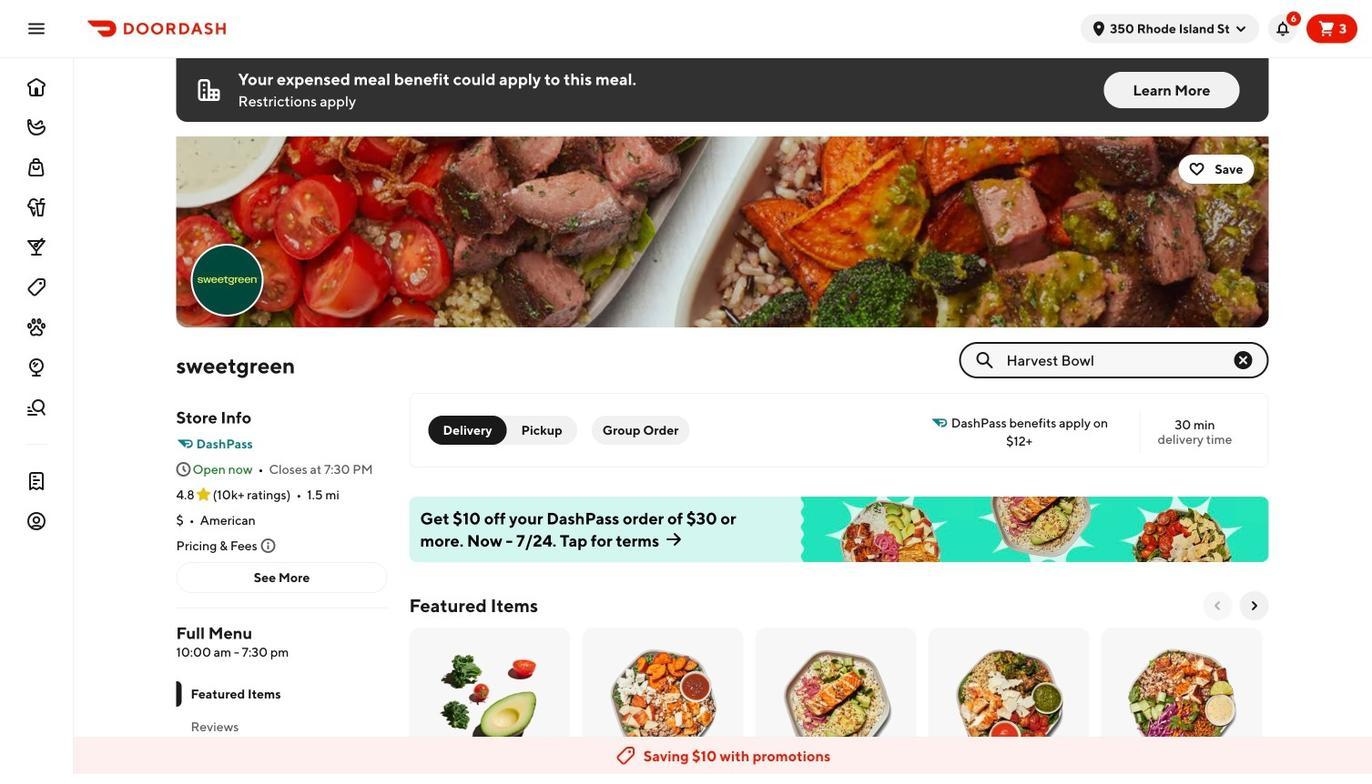 Task type: locate. For each thing, give the bounding box(es) containing it.
order methods option group
[[428, 416, 577, 445]]

add item to cart image
[[711, 748, 725, 763]]

chicken pesto parm image
[[928, 628, 1089, 775]]

Item Search search field
[[1007, 351, 1232, 371]]

sweetgreen image
[[176, 137, 1269, 328], [193, 246, 262, 315]]

create your own image
[[409, 628, 570, 775]]

heading
[[409, 595, 538, 617]]

None radio
[[428, 416, 507, 445], [492, 416, 577, 445], [428, 416, 507, 445], [492, 416, 577, 445]]

open menu image
[[25, 18, 47, 40]]



Task type: describe. For each thing, give the bounding box(es) containing it.
miso glazed salmon image
[[755, 628, 916, 775]]

crispy rice bowl image
[[1101, 628, 1262, 775]]

harvest bowl image
[[582, 628, 743, 775]]

next button of carousel image
[[1247, 599, 1261, 614]]

previous button of carousel image
[[1211, 599, 1225, 614]]

notification bell image
[[1276, 21, 1290, 36]]



Task type: vqa. For each thing, say whether or not it's contained in the screenshot.
heading
yes



